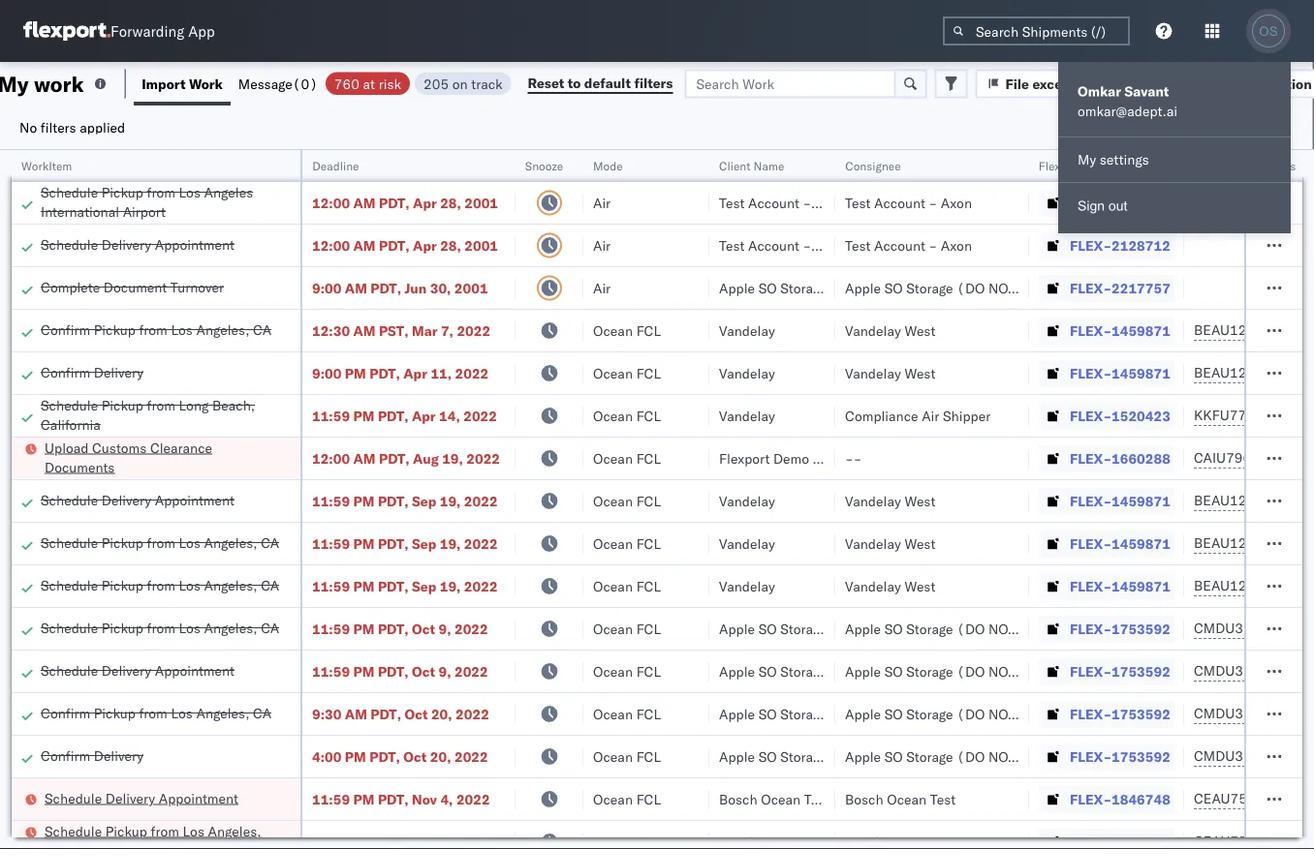 Task type: describe. For each thing, give the bounding box(es) containing it.
bo for the schedule delivery appointment link associated with 11:59 pm pdt, sep 19, 2022
[[1296, 492, 1314, 509]]

4 west from the top
[[905, 535, 936, 552]]

1 sep from the top
[[412, 493, 436, 510]]

8 flex- from the top
[[1070, 493, 1112, 510]]

out
[[1109, 199, 1127, 214]]

west for the schedule delivery appointment link associated with 11:59 pm pdt, sep 19, 2022
[[905, 493, 936, 510]]

4 flex- from the top
[[1070, 322, 1112, 339]]

airport
[[123, 203, 166, 220]]

9 flex- from the top
[[1070, 535, 1112, 552]]

client
[[719, 158, 750, 173]]

schedule delivery appointment link for 11:59 pm pdt, oct 9, 2022
[[41, 661, 234, 681]]

reset to default filters
[[528, 75, 673, 92]]

document
[[104, 279, 167, 296]]

am up 9:00 am pdt, jun 30, 2001
[[353, 237, 376, 254]]

work
[[189, 75, 223, 92]]

2001 for schedule delivery appointment
[[465, 237, 498, 254]]

confirm pickup from los angeles, ca button for 9:30
[[41, 704, 271, 725]]

applied
[[80, 119, 125, 136]]

am left pst,
[[353, 322, 376, 339]]

1846748
[[1112, 791, 1171, 808]]

4 beau1234567, bo from the top
[[1194, 535, 1314, 552]]

ceau7522281,
[[1194, 791, 1293, 808]]

flex-1459871 for confirm delivery link associated with 9:00 pm pdt, apr 11, 2022
[[1070, 365, 1171, 382]]

omkar savant omkar@adept.ai
[[1078, 83, 1178, 120]]

2 fcl from the top
[[636, 365, 661, 382]]

kkfu7750073, ljiu
[[1194, 407, 1314, 424]]

8 resize handle column header from the left
[[1279, 150, 1302, 850]]

actions
[[1256, 158, 1296, 173]]

bo for 12:30 am pst, mar 7, 2022 confirm pickup from los angeles, ca 'link'
[[1296, 322, 1314, 339]]

flex-1520423
[[1070, 408, 1171, 424]]

am right 9:30
[[345, 706, 367, 723]]

app
[[188, 22, 215, 40]]

1 beau1234567, from the top
[[1194, 322, 1293, 339]]

default
[[584, 75, 631, 92]]

pst,
[[379, 322, 408, 339]]

5 1459871 from the top
[[1112, 578, 1171, 595]]

1 ocean fcl from the top
[[593, 322, 661, 339]]

1 1459871 from the top
[[1112, 322, 1171, 339]]

to
[[568, 75, 581, 92]]

delivery for 9:00 pm pdt, apr 11, 2022
[[94, 364, 144, 381]]

vandelay west for the schedule delivery appointment link associated with 11:59 pm pdt, sep 19, 2022
[[845, 493, 936, 510]]

2 beau1234567, from the top
[[1194, 364, 1293, 381]]

confirm delivery link for 9:00 pm pdt, apr 11, 2022
[[41, 363, 144, 382]]

4 1459871 from the top
[[1112, 535, 1171, 552]]

4 vandelay west from the top
[[845, 535, 936, 552]]

my for my work
[[0, 70, 29, 97]]

shipper
[[943, 408, 991, 424]]

action
[[1269, 75, 1312, 92]]

2 ocean fcl from the top
[[593, 365, 661, 382]]

vandelay west for confirm delivery link associated with 9:00 pm pdt, apr 11, 2022
[[845, 365, 936, 382]]

flex-1459871 for 12:30 am pst, mar 7, 2022 confirm pickup from los angeles, ca 'link'
[[1070, 322, 1171, 339]]

confirm delivery for 4:00
[[41, 748, 144, 765]]

upload
[[45, 439, 89, 456]]

5 west from the top
[[905, 578, 936, 595]]

10 ocean fcl from the top
[[593, 706, 661, 723]]

complete
[[41, 279, 100, 296]]

4 ocean fcl from the top
[[593, 450, 661, 467]]

1520423
[[1112, 408, 1171, 424]]

1 11:59 from the top
[[312, 408, 350, 424]]

message
[[238, 75, 292, 92]]

vandelay west for 12:30 am pst, mar 7, 2022 confirm pickup from los angeles, ca 'link'
[[845, 322, 936, 339]]

beau1234567, bo for the schedule delivery appointment link associated with 11:59 pm pdt, sep 19, 2022
[[1194, 492, 1314, 509]]

flex id button
[[1029, 154, 1165, 173]]

9 fcl from the top
[[636, 663, 661, 680]]

2 bosch ocean test from the left
[[845, 791, 956, 808]]

1 flex- from the top
[[1070, 194, 1112, 211]]

delivery for 11:59 pm pdt, oct 9, 2022
[[102, 662, 151, 679]]

1660288
[[1112, 450, 1171, 467]]

documents
[[45, 459, 115, 476]]

forwarding
[[110, 22, 184, 40]]

air for schedule delivery appointment
[[593, 237, 611, 254]]

pickup inside schedule pickup from long beach, california
[[102, 397, 143, 414]]

12:30 am pst, mar 7, 2022
[[312, 322, 490, 339]]

2 sep from the top
[[412, 535, 436, 552]]

international
[[41, 203, 119, 220]]

20, for 4:00 pm pdt, oct 20, 2022
[[430, 749, 451, 766]]

mar
[[412, 322, 438, 339]]

0 horizontal spatial filters
[[41, 119, 76, 136]]

6 ocean fcl from the top
[[593, 535, 661, 552]]

delivery for 4:00 pm pdt, oct 20, 2022
[[94, 748, 144, 765]]

exception
[[1033, 75, 1096, 92]]

confirm pickup from los angeles, ca link for 9:30 am pdt, oct 20, 2022
[[41, 704, 271, 723]]

upload customs clearance documents
[[45, 439, 212, 476]]

2 11:59 pm pdt, sep 19, 2022 from the top
[[312, 535, 498, 552]]

batch action button
[[1198, 69, 1314, 98]]

11 flex- from the top
[[1070, 621, 1112, 638]]

5 bo from the top
[[1296, 578, 1314, 595]]

4 fcl from the top
[[636, 450, 661, 467]]

my for my settings
[[1078, 151, 1096, 168]]

7 11:59 from the top
[[312, 791, 350, 808]]

12:30
[[312, 322, 350, 339]]

am up 12:30
[[345, 280, 367, 297]]

11 ocean fcl from the top
[[593, 749, 661, 766]]

12:00 am pdt, aug 19, 2022
[[312, 450, 500, 467]]

sign out button
[[1058, 187, 1291, 226]]

complete document turnover
[[41, 279, 224, 296]]

1753592 for confirm delivery
[[1112, 749, 1171, 766]]

resize handle column header for workitem
[[277, 150, 300, 850]]

message (0)
[[238, 75, 318, 92]]

11:59 pm pdt, nov 4, 2022
[[312, 791, 490, 808]]

7 flex- from the top
[[1070, 450, 1112, 467]]

2 bosch from the left
[[845, 791, 883, 808]]

9, for schedule delivery appointment
[[439, 663, 451, 680]]

confirm pickup from los angeles, ca for 9:30
[[41, 705, 271, 722]]

long
[[179, 397, 209, 414]]

cmdu3984074 for schedule pickup from los angeles, ca
[[1194, 620, 1294, 637]]

10 flex- from the top
[[1070, 578, 1112, 595]]

12:00 for schedule pickup from los angeles international airport
[[312, 194, 350, 211]]

air for schedule pickup from los angeles international airport
[[593, 194, 611, 211]]

ceau7522281, hl
[[1194, 791, 1314, 808]]

schedule pickup from long beach, california
[[41, 397, 255, 433]]

appointment for 12:00 am pdt, apr 28, 2001
[[155, 236, 234, 253]]

schedule delivery appointment for 11:59 pm pdt, sep 19, 2022
[[41, 492, 234, 509]]

3 fcl from the top
[[636, 408, 661, 424]]

8 fcl from the top
[[636, 621, 661, 638]]

2001 for schedule pickup from los angeles international airport
[[465, 194, 498, 211]]

beau1234567, bo for confirm delivery link associated with 9:00 pm pdt, apr 11, 2022
[[1194, 364, 1314, 381]]

9:00 am pdt, jun 30, 2001
[[312, 280, 488, 297]]

my settings
[[1078, 151, 1149, 168]]

4 bo from the top
[[1296, 535, 1314, 552]]

on
[[452, 75, 468, 92]]

5 11:59 from the top
[[312, 621, 350, 638]]

flex id
[[1039, 158, 1075, 173]]

7 fcl from the top
[[636, 578, 661, 595]]

3 beau1234567, from the top
[[1194, 492, 1293, 509]]

container numbers button
[[1184, 146, 1291, 181]]

mode
[[593, 158, 623, 173]]

oct for schedule pickup from los angeles, ca
[[412, 621, 435, 638]]

5 flex-1459871 from the top
[[1070, 578, 1171, 595]]

flexport
[[719, 450, 770, 467]]

confirm delivery button for 4:00
[[41, 747, 144, 768]]

205 on track
[[424, 75, 503, 92]]

3 sep from the top
[[412, 578, 436, 595]]

forwarding app
[[110, 22, 215, 40]]

confirm delivery for 9:00
[[41, 364, 144, 381]]

1 11:59 pm pdt, sep 19, 2022 from the top
[[312, 493, 498, 510]]

am down 11:59 pm pdt, apr 14, 2022
[[353, 450, 376, 467]]

oct for schedule delivery appointment
[[412, 663, 435, 680]]

cmdu3984074 for confirm delivery
[[1194, 748, 1294, 765]]

3 1459871 from the top
[[1112, 493, 1171, 510]]

my settings link
[[1058, 141, 1291, 178]]

apr for confirm delivery
[[403, 365, 427, 382]]

9:00 for 9:00 am pdt, jun 30, 2001
[[312, 280, 341, 297]]

omkar@adept.ai
[[1078, 103, 1178, 120]]

schedule delivery appointment button for 11:59 pm pdt, sep 19, 2022
[[41, 491, 234, 512]]

12 flex- from the top
[[1070, 663, 1112, 680]]

sign out
[[1078, 199, 1127, 214]]

28, for schedule pickup from los angeles international airport
[[440, 194, 461, 211]]

12 ocean fcl from the top
[[593, 791, 661, 808]]

schedule pickup from los angeles international airport
[[41, 184, 253, 220]]

3 flex- from the top
[[1070, 280, 1112, 297]]

batch
[[1228, 75, 1266, 92]]

client name button
[[709, 154, 816, 173]]

flex-1753592 for schedule delivery appointment
[[1070, 663, 1171, 680]]

5 beau1234567, bo from the top
[[1194, 578, 1314, 595]]

deadline button
[[302, 154, 496, 173]]

from inside schedule pickup from long beach, california
[[147, 397, 175, 414]]

4 beau1234567, from the top
[[1194, 535, 1293, 552]]

confirm for 4:00 pm pdt, oct 20, 2022
[[41, 748, 90, 765]]

savant
[[1125, 83, 1169, 100]]

delivery for 11:59 pm pdt, sep 19, 2022
[[102, 492, 151, 509]]

7 ocean fcl from the top
[[593, 578, 661, 595]]

nov
[[412, 791, 437, 808]]

flexport. image
[[23, 21, 110, 41]]

9:30
[[312, 706, 341, 723]]

30,
[[430, 280, 451, 297]]

12:00 am pdt, apr 28, 2001 for schedule delivery appointment
[[312, 237, 498, 254]]

import work button
[[134, 62, 231, 106]]

6 11:59 from the top
[[312, 663, 350, 680]]

4:00 pm pdt, oct 20, 2022
[[312, 749, 488, 766]]

flexport demo consignee
[[719, 450, 878, 467]]

3 12:00 from the top
[[312, 450, 350, 467]]

28, for schedule delivery appointment
[[440, 237, 461, 254]]

2 11:59 from the top
[[312, 493, 350, 510]]

appointment for 11:59 pm pdt, sep 19, 2022
[[155, 492, 234, 509]]

appointment for 11:59 pm pdt, oct 9, 2022
[[155, 662, 234, 679]]

10 fcl from the top
[[636, 706, 661, 723]]

13 flex- from the top
[[1070, 706, 1112, 723]]

ljiu
[[1296, 407, 1314, 424]]

risk
[[379, 75, 401, 92]]

3 11:59 from the top
[[312, 535, 350, 552]]

file
[[1005, 75, 1029, 92]]

4,
[[440, 791, 453, 808]]

schedule delivery appointment for 11:59 pm pdt, oct 9, 2022
[[41, 662, 234, 679]]

schedule pickup from long beach, california link
[[41, 396, 291, 435]]

reset to default filters button
[[516, 69, 685, 98]]

west for 12:30 am pst, mar 7, 2022 confirm pickup from los angeles, ca 'link'
[[905, 322, 936, 339]]

8 ocean fcl from the top
[[593, 621, 661, 638]]

4:00
[[312, 749, 341, 766]]

air for complete document turnover
[[593, 280, 611, 297]]

9:00 pm pdt, apr 11, 2022
[[312, 365, 489, 382]]

flex-1459871 for the schedule delivery appointment link associated with 11:59 pm pdt, sep 19, 2022
[[1070, 493, 1171, 510]]

complete document turnover button
[[41, 278, 224, 299]]

flex-2128712 for schedule delivery appointment
[[1070, 237, 1171, 254]]

forwarding app link
[[23, 21, 215, 41]]

3 11:59 pm pdt, sep 19, 2022 from the top
[[312, 578, 498, 595]]

15 flex- from the top
[[1070, 791, 1112, 808]]

11:59 pm pdt, oct 9, 2022 for schedule delivery appointment
[[312, 663, 488, 680]]

2128712 for schedule pickup from los angeles international airport
[[1112, 194, 1171, 211]]

2 1459871 from the top
[[1112, 365, 1171, 382]]

consignee button
[[835, 154, 1010, 173]]

upload customs clearance documents link
[[45, 439, 275, 477]]

Search Work text field
[[685, 69, 896, 98]]

turnover
[[170, 279, 224, 296]]



Task type: vqa. For each thing, say whether or not it's contained in the screenshot.
the topmost 9:00
yes



Task type: locate. For each thing, give the bounding box(es) containing it.
0 vertical spatial confirm pickup from los angeles, ca button
[[41, 320, 271, 342]]

0 vertical spatial confirm delivery
[[41, 364, 144, 381]]

5 beau1234567, from the top
[[1194, 578, 1293, 595]]

2 12:00 am pdt, apr 28, 2001 from the top
[[312, 237, 498, 254]]

3 1753592 from the top
[[1112, 706, 1171, 723]]

flex-1660288 button
[[1039, 445, 1174, 472], [1039, 445, 1174, 472]]

2 9, from the top
[[439, 663, 451, 680]]

apr down deadline button
[[413, 194, 437, 211]]

workitem button
[[12, 154, 281, 173]]

my left work
[[0, 70, 29, 97]]

0 vertical spatial my
[[0, 70, 29, 97]]

1 bosch from the left
[[719, 791, 757, 808]]

2 flex- from the top
[[1070, 237, 1112, 254]]

14,
[[439, 408, 460, 424]]

5 resize handle column header from the left
[[812, 150, 835, 850]]

confirm pickup from los angeles, ca button for 12:30
[[41, 320, 271, 342]]

resize handle column header for flex id
[[1161, 150, 1184, 850]]

sign
[[1078, 199, 1105, 214]]

flex-1753592 for confirm pickup from los angeles, ca
[[1070, 706, 1171, 723]]

oct for confirm pickup from los angeles, ca
[[405, 706, 428, 723]]

1 bo from the top
[[1296, 322, 1314, 339]]

bo for confirm delivery link associated with 9:00 pm pdt, apr 11, 2022
[[1296, 364, 1314, 381]]

1 vertical spatial confirm delivery link
[[41, 747, 144, 766]]

apr left 14,
[[412, 408, 436, 424]]

1 vertical spatial 11:59 pm pdt, sep 19, 2022
[[312, 535, 498, 552]]

1 cmdu3984074 from the top
[[1194, 620, 1294, 637]]

3 beau1234567, bo from the top
[[1194, 492, 1314, 509]]

1 confirm delivery link from the top
[[41, 363, 144, 382]]

3 flex-1753592 from the top
[[1070, 706, 1171, 723]]

1 vertical spatial confirm pickup from los angeles, ca link
[[41, 704, 271, 723]]

12:00 for schedule delivery appointment
[[312, 237, 350, 254]]

2 confirm delivery from the top
[[41, 748, 144, 765]]

0 vertical spatial 2128712
[[1112, 194, 1171, 211]]

1753592 for schedule pickup from los angeles, ca
[[1112, 621, 1171, 638]]

1 horizontal spatial my
[[1078, 151, 1096, 168]]

1 vertical spatial my
[[1078, 151, 1096, 168]]

no filters applied
[[19, 119, 125, 136]]

pdt,
[[379, 194, 410, 211], [379, 237, 410, 254], [370, 280, 401, 297], [369, 365, 400, 382], [378, 408, 409, 424], [379, 450, 410, 467], [378, 493, 409, 510], [378, 535, 409, 552], [378, 578, 409, 595], [378, 621, 409, 638], [378, 663, 409, 680], [370, 706, 401, 723], [369, 749, 400, 766], [378, 791, 409, 808]]

12 fcl from the top
[[636, 791, 661, 808]]

1 confirm pickup from los angeles, ca link from the top
[[41, 320, 271, 340]]

flex-1753592 for confirm delivery
[[1070, 749, 1171, 766]]

2 west from the top
[[905, 365, 936, 382]]

0 vertical spatial 20,
[[431, 706, 452, 723]]

confirm pickup from los angeles, ca link for 12:30 am pst, mar 7, 2022
[[41, 320, 271, 340]]

0 vertical spatial 9:00
[[312, 280, 341, 297]]

0 vertical spatial 11:59 pm pdt, oct 9, 2022
[[312, 621, 488, 638]]

1 9, from the top
[[439, 621, 451, 638]]

1 vertical spatial filters
[[41, 119, 76, 136]]

2 vertical spatial 2001
[[454, 280, 488, 297]]

2128712 up 2217757
[[1112, 237, 1171, 254]]

schedule delivery appointment link for 12:00 am pdt, apr 28, 2001
[[41, 235, 234, 254]]

no
[[19, 119, 37, 136]]

5 vandelay west from the top
[[845, 578, 936, 595]]

0 horizontal spatial my
[[0, 70, 29, 97]]

4 flex-1459871 from the top
[[1070, 535, 1171, 552]]

my work
[[0, 70, 84, 97]]

(do
[[831, 280, 859, 297], [957, 280, 985, 297], [831, 621, 859, 638], [957, 621, 985, 638], [831, 663, 859, 680], [957, 663, 985, 680], [831, 706, 859, 723], [957, 706, 985, 723], [831, 749, 859, 766], [957, 749, 985, 766]]

3 ocean fcl from the top
[[593, 408, 661, 424]]

0 vertical spatial 9,
[[439, 621, 451, 638]]

0 vertical spatial 28,
[[440, 194, 461, 211]]

0 vertical spatial flex-2128712
[[1070, 194, 1171, 211]]

1 vertical spatial consignee
[[813, 450, 878, 467]]

workitem
[[21, 158, 72, 173]]

axon
[[815, 194, 846, 211], [941, 194, 972, 211], [815, 237, 846, 254], [941, 237, 972, 254]]

flex-2128712 for schedule pickup from los angeles international airport
[[1070, 194, 1171, 211]]

19,
[[442, 450, 463, 467], [440, 493, 461, 510], [440, 535, 461, 552], [440, 578, 461, 595]]

2 resize handle column header from the left
[[492, 150, 516, 850]]

schedule pickup from los angeles international airport button
[[41, 183, 291, 223]]

confirm for 9:00 pm pdt, apr 11, 2022
[[41, 364, 90, 381]]

2128712
[[1112, 194, 1171, 211], [1112, 237, 1171, 254]]

4 11:59 from the top
[[312, 578, 350, 595]]

1 vertical spatial 9,
[[439, 663, 451, 680]]

confirm pickup from los angeles, ca link
[[41, 320, 271, 340], [41, 704, 271, 723]]

delivery for 12:00 am pdt, apr 28, 2001
[[102, 236, 151, 253]]

9 ocean fcl from the top
[[593, 663, 661, 680]]

1 vertical spatial 28,
[[440, 237, 461, 254]]

clearance
[[150, 439, 212, 456]]

resize handle column header for consignee
[[1006, 150, 1029, 850]]

name
[[753, 158, 784, 173]]

resize handle column header
[[277, 150, 300, 850], [492, 150, 516, 850], [560, 150, 583, 850], [686, 150, 709, 850], [812, 150, 835, 850], [1006, 150, 1029, 850], [1161, 150, 1184, 850], [1279, 150, 1302, 850], [1287, 150, 1310, 850]]

sep
[[412, 493, 436, 510], [412, 535, 436, 552], [412, 578, 436, 595]]

1 vertical spatial 2001
[[465, 237, 498, 254]]

flex-1459871
[[1070, 322, 1171, 339], [1070, 365, 1171, 382], [1070, 493, 1171, 510], [1070, 535, 1171, 552], [1070, 578, 1171, 595]]

client name
[[719, 158, 784, 173]]

3 cmdu3984074 from the top
[[1194, 706, 1294, 722]]

pickup inside schedule pickup from los angeles international airport
[[102, 184, 143, 201]]

resize handle column header for mode
[[686, 150, 709, 850]]

apr for schedule delivery appointment
[[413, 237, 437, 254]]

2217757
[[1112, 280, 1171, 297]]

1 horizontal spatial filters
[[634, 75, 673, 92]]

filters inside button
[[634, 75, 673, 92]]

2 2128712 from the top
[[1112, 237, 1171, 254]]

Search Shipments (/) text field
[[943, 16, 1130, 46]]

2 vertical spatial 12:00
[[312, 450, 350, 467]]

compliance
[[845, 408, 918, 424]]

id
[[1064, 158, 1075, 173]]

1753592 for schedule delivery appointment
[[1112, 663, 1171, 680]]

flex-1753592 for schedule pickup from los angeles, ca
[[1070, 621, 1171, 638]]

flex
[[1039, 158, 1061, 173]]

0 vertical spatial filters
[[634, 75, 673, 92]]

2 confirm pickup from los angeles, ca link from the top
[[41, 704, 271, 723]]

test
[[719, 194, 745, 211], [845, 194, 871, 211], [719, 237, 745, 254], [845, 237, 871, 254], [804, 791, 830, 808], [930, 791, 956, 808]]

11:59 pm pdt, oct 9, 2022
[[312, 621, 488, 638], [312, 663, 488, 680]]

1 9:00 from the top
[[312, 280, 341, 297]]

2 9:00 from the top
[[312, 365, 341, 382]]

9:00 for 9:00 pm pdt, apr 11, 2022
[[312, 365, 341, 382]]

2001 up 9:00 am pdt, jun 30, 2001
[[465, 237, 498, 254]]

filters
[[634, 75, 673, 92], [41, 119, 76, 136]]

bosch
[[719, 791, 757, 808], [845, 791, 883, 808]]

1 vertical spatial confirm pickup from los angeles, ca
[[41, 705, 271, 722]]

apr for schedule pickup from los angeles international airport
[[413, 194, 437, 211]]

consignee
[[845, 158, 901, 173], [813, 450, 878, 467]]

1 vertical spatial 11:59 pm pdt, oct 9, 2022
[[312, 663, 488, 680]]

vandelay west
[[845, 322, 936, 339], [845, 365, 936, 382], [845, 493, 936, 510], [845, 535, 936, 552], [845, 578, 936, 595]]

2128712 for schedule delivery appointment
[[1112, 237, 1171, 254]]

file exception
[[1005, 75, 1096, 92]]

0 vertical spatial confirm delivery link
[[41, 363, 144, 382]]

2001 right 30,
[[454, 280, 488, 297]]

1 beau1234567, bo from the top
[[1194, 322, 1314, 339]]

1 vertical spatial flex-2128712
[[1070, 237, 1171, 254]]

los inside schedule pickup from los angeles international airport
[[179, 184, 201, 201]]

angeles
[[204, 184, 253, 201]]

5 fcl from the top
[[636, 493, 661, 510]]

1 flex-2128712 from the top
[[1070, 194, 1171, 211]]

6 fcl from the top
[[636, 535, 661, 552]]

confirm delivery link for 4:00 pm pdt, oct 20, 2022
[[41, 747, 144, 766]]

9, for schedule pickup from los angeles, ca
[[439, 621, 451, 638]]

1 vertical spatial confirm pickup from los angeles, ca button
[[41, 704, 271, 725]]

1 vertical spatial 12:00 am pdt, apr 28, 2001
[[312, 237, 498, 254]]

schedule inside schedule pickup from long beach, california
[[41, 397, 98, 414]]

2001 down deadline button
[[465, 194, 498, 211]]

flex-2128712 down the "settings"
[[1070, 194, 1171, 211]]

confirm delivery button
[[41, 363, 144, 384], [41, 747, 144, 768]]

resize handle column header for client name
[[812, 150, 835, 850]]

consignee inside button
[[845, 158, 901, 173]]

oct for confirm delivery
[[403, 749, 427, 766]]

11,
[[431, 365, 452, 382]]

1 12:00 am pdt, apr 28, 2001 from the top
[[312, 194, 498, 211]]

9 resize handle column header from the left
[[1287, 150, 1310, 850]]

0 vertical spatial 12:00 am pdt, apr 28, 2001
[[312, 194, 498, 211]]

track
[[471, 75, 503, 92]]

confirm pickup from los angeles, ca for 12:30
[[41, 321, 271, 338]]

air
[[593, 194, 611, 211], [593, 237, 611, 254], [593, 280, 611, 297], [922, 408, 939, 424]]

flex-1660288
[[1070, 450, 1171, 467]]

schedule delivery appointment link for 11:59 pm pdt, sep 19, 2022
[[41, 491, 234, 510]]

6 flex- from the top
[[1070, 408, 1112, 424]]

apr up jun
[[413, 237, 437, 254]]

am down deadline
[[353, 194, 376, 211]]

confirm for 9:30 am pdt, oct 20, 2022
[[41, 705, 90, 722]]

1 horizontal spatial bosch
[[845, 791, 883, 808]]

0 vertical spatial 12:00
[[312, 194, 350, 211]]

12:00 am pdt, apr 28, 2001 for schedule pickup from los angeles international airport
[[312, 194, 498, 211]]

2128712 down the "settings"
[[1112, 194, 1171, 211]]

beach,
[[212, 397, 255, 414]]

0 vertical spatial consignee
[[845, 158, 901, 173]]

my right id
[[1078, 151, 1096, 168]]

2001 for complete document turnover
[[454, 280, 488, 297]]

flex-2128712 button
[[1039, 189, 1174, 217], [1039, 189, 1174, 217], [1039, 232, 1174, 259], [1039, 232, 1174, 259]]

1 2128712 from the top
[[1112, 194, 1171, 211]]

flex-2217757 button
[[1039, 275, 1174, 302], [1039, 275, 1174, 302]]

flex-1753592 button
[[1039, 616, 1174, 643], [1039, 616, 1174, 643], [1039, 659, 1174, 686], [1039, 659, 1174, 686], [1039, 701, 1174, 728], [1039, 701, 1174, 728], [1039, 744, 1174, 771], [1039, 744, 1174, 771]]

2 vertical spatial 11:59 pm pdt, sep 19, 2022
[[312, 578, 498, 595]]

11 fcl from the top
[[636, 749, 661, 766]]

numbers
[[1194, 166, 1242, 181]]

0 vertical spatial confirm pickup from los angeles, ca link
[[41, 320, 271, 340]]

2 vertical spatial sep
[[412, 578, 436, 595]]

1 bosch ocean test from the left
[[719, 791, 830, 808]]

2 beau1234567, bo from the top
[[1194, 364, 1314, 381]]

flex-1846748 button
[[1039, 786, 1174, 814], [1039, 786, 1174, 814]]

1 1753592 from the top
[[1112, 621, 1171, 638]]

complete document turnover link
[[41, 278, 224, 297]]

flex-2217757
[[1070, 280, 1171, 297]]

1 confirm pickup from los angeles, ca from the top
[[41, 321, 271, 338]]

flex-2128712 down out on the right
[[1070, 237, 1171, 254]]

3 vandelay west from the top
[[845, 493, 936, 510]]

2 confirm pickup from los angeles, ca button from the top
[[41, 704, 271, 725]]

1 west from the top
[[905, 322, 936, 339]]

schedule delivery appointment button
[[41, 235, 234, 256], [41, 491, 234, 512], [41, 661, 234, 683], [45, 789, 238, 811]]

1 vertical spatial 9:00
[[312, 365, 341, 382]]

2 flex-1753592 from the top
[[1070, 663, 1171, 680]]

1 vertical spatial confirm delivery button
[[41, 747, 144, 768]]

5 ocean fcl from the top
[[593, 493, 661, 510]]

1 horizontal spatial bosch ocean test
[[845, 791, 956, 808]]

1 confirm from the top
[[41, 321, 90, 338]]

2 bo from the top
[[1296, 364, 1314, 381]]

--
[[845, 450, 862, 467]]

apr for schedule pickup from long beach, california
[[412, 408, 436, 424]]

1 fcl from the top
[[636, 322, 661, 339]]

apple
[[719, 280, 755, 297], [845, 280, 881, 297], [719, 621, 755, 638], [845, 621, 881, 638], [719, 663, 755, 680], [845, 663, 881, 680], [719, 706, 755, 723], [845, 706, 881, 723], [719, 749, 755, 766], [845, 749, 881, 766]]

schedule inside schedule pickup from los angeles international airport
[[41, 184, 98, 201]]

snooze
[[525, 158, 563, 173]]

2 11:59 pm pdt, oct 9, 2022 from the top
[[312, 663, 488, 680]]

1 vertical spatial sep
[[412, 535, 436, 552]]

1 confirm delivery from the top
[[41, 364, 144, 381]]

so
[[758, 280, 777, 297], [884, 280, 903, 297], [758, 621, 777, 638], [884, 621, 903, 638], [758, 663, 777, 680], [884, 663, 903, 680], [758, 706, 777, 723], [884, 706, 903, 723], [758, 749, 777, 766], [884, 749, 903, 766]]

12:00 am pdt, apr 28, 2001 down deadline button
[[312, 194, 498, 211]]

flex-1846748
[[1070, 791, 1171, 808]]

4 cmdu3984074 from the top
[[1194, 748, 1294, 765]]

schedule delivery appointment button for 11:59 pm pdt, oct 9, 2022
[[41, 661, 234, 683]]

28, down deadline button
[[440, 194, 461, 211]]

0 horizontal spatial bosch
[[719, 791, 757, 808]]

1 vertical spatial confirm delivery
[[41, 748, 144, 765]]

confirm for 12:30 am pst, mar 7, 2022
[[41, 321, 90, 338]]

filters right the no
[[41, 119, 76, 136]]

0 vertical spatial confirm pickup from los angeles, ca
[[41, 321, 271, 338]]

resize handle column header for container numbers
[[1287, 150, 1310, 850]]

0 vertical spatial sep
[[412, 493, 436, 510]]

at
[[363, 75, 375, 92]]

9,
[[439, 621, 451, 638], [439, 663, 451, 680]]

container numbers
[[1194, 151, 1246, 181]]

filters right the default
[[634, 75, 673, 92]]

from inside schedule pickup from los angeles international airport
[[147, 184, 175, 201]]

0 vertical spatial 11:59 pm pdt, sep 19, 2022
[[312, 493, 498, 510]]

9:00 up 12:30
[[312, 280, 341, 297]]

1 vertical spatial 20,
[[430, 749, 451, 766]]

container
[[1194, 151, 1246, 165]]

import work
[[142, 75, 223, 92]]

kkfu7750073,
[[1194, 407, 1293, 424]]

west
[[905, 322, 936, 339], [905, 365, 936, 382], [905, 493, 936, 510], [905, 535, 936, 552], [905, 578, 936, 595]]

jun
[[405, 280, 427, 297]]

schedule delivery appointment for 12:00 am pdt, apr 28, 2001
[[41, 236, 234, 253]]

9:00 down 12:30
[[312, 365, 341, 382]]

apr left 11,
[[403, 365, 427, 382]]

1459871
[[1112, 322, 1171, 339], [1112, 365, 1171, 382], [1112, 493, 1171, 510], [1112, 535, 1171, 552], [1112, 578, 1171, 595]]

west for confirm delivery link associated with 9:00 pm pdt, apr 11, 2022
[[905, 365, 936, 382]]

bo
[[1296, 322, 1314, 339], [1296, 364, 1314, 381], [1296, 492, 1314, 509], [1296, 535, 1314, 552], [1296, 578, 1314, 595]]

1 11:59 pm pdt, oct 9, 2022 from the top
[[312, 621, 488, 638]]

1753592 for confirm pickup from los angeles, ca
[[1112, 706, 1171, 723]]

beau1234567, bo for 12:30 am pst, mar 7, 2022 confirm pickup from los angeles, ca 'link'
[[1194, 322, 1314, 339]]

1 confirm delivery button from the top
[[41, 363, 144, 384]]

0 vertical spatial 2001
[[465, 194, 498, 211]]

1 vertical spatial 12:00
[[312, 237, 350, 254]]

1753592
[[1112, 621, 1171, 638], [1112, 663, 1171, 680], [1112, 706, 1171, 723], [1112, 749, 1171, 766]]

4 1753592 from the top
[[1112, 749, 1171, 766]]

aug
[[413, 450, 439, 467]]

1 vandelay west from the top
[[845, 322, 936, 339]]

14 flex- from the top
[[1070, 749, 1112, 766]]

760
[[334, 75, 359, 92]]

2 flex-1459871 from the top
[[1070, 365, 1171, 382]]

2 1753592 from the top
[[1112, 663, 1171, 680]]

schedule pickup from los angeles international airport link
[[41, 183, 291, 221]]

2 confirm delivery button from the top
[[41, 747, 144, 768]]

1 flex-1753592 from the top
[[1070, 621, 1171, 638]]

2 confirm delivery link from the top
[[41, 747, 144, 766]]

28, up 30,
[[440, 237, 461, 254]]

confirm delivery button for 9:00
[[41, 363, 144, 384]]

cmdu3984074 for schedule delivery appointment
[[1194, 663, 1294, 680]]

angeles,
[[196, 321, 250, 338], [204, 534, 257, 551], [204, 577, 257, 594], [204, 620, 257, 637], [196, 705, 250, 722], [208, 823, 261, 840]]

0 horizontal spatial bosch ocean test
[[719, 791, 830, 808]]

hl
[[1297, 791, 1314, 808]]

appointment
[[155, 236, 234, 253], [155, 492, 234, 509], [155, 662, 234, 679], [159, 790, 238, 807]]

schedule delivery appointment button for 12:00 am pdt, apr 28, 2001
[[41, 235, 234, 256]]

resize handle column header for deadline
[[492, 150, 516, 850]]

5 flex- from the top
[[1070, 365, 1112, 382]]

cmdu3984074 for confirm pickup from los angeles, ca
[[1194, 706, 1294, 722]]

2 cmdu3984074 from the top
[[1194, 663, 1294, 680]]

20, up 4:00 pm pdt, oct 20, 2022
[[431, 706, 452, 723]]

caiu7969337
[[1194, 450, 1285, 467]]

os
[[1259, 24, 1278, 38]]

1 vertical spatial 2128712
[[1112, 237, 1171, 254]]

20, up 4,
[[430, 749, 451, 766]]

apr
[[413, 194, 437, 211], [413, 237, 437, 254], [403, 365, 427, 382], [412, 408, 436, 424]]

760 at risk
[[334, 75, 401, 92]]

3 confirm from the top
[[41, 705, 90, 722]]

mode button
[[583, 154, 690, 173]]

0 vertical spatial confirm delivery button
[[41, 363, 144, 384]]

import
[[142, 75, 186, 92]]

3 resize handle column header from the left
[[560, 150, 583, 850]]

schedule pickup from long beach, california button
[[41, 396, 291, 437]]

20, for 9:30 am pdt, oct 20, 2022
[[431, 706, 452, 723]]

11:59 pm pdt, oct 9, 2022 for schedule pickup from los angeles, ca
[[312, 621, 488, 638]]

12:00 am pdt, apr 28, 2001 up 9:00 am pdt, jun 30, 2001
[[312, 237, 498, 254]]



